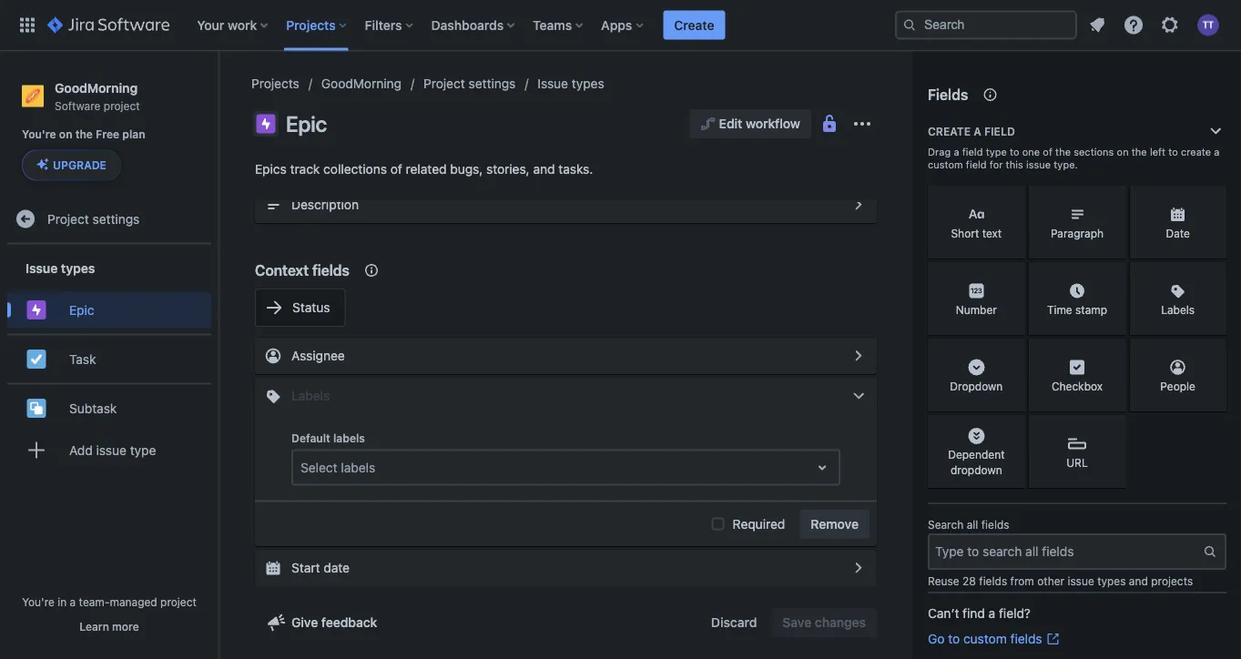 Task type: describe. For each thing, give the bounding box(es) containing it.
issue types link
[[538, 73, 604, 95]]

text
[[982, 227, 1002, 239]]

you're in a team-managed project
[[22, 596, 197, 608]]

on inside drag a field type to one of the sections on the left to create a custom field for this issue type.
[[1117, 146, 1129, 158]]

status
[[292, 300, 330, 315]]

field?
[[999, 606, 1031, 621]]

task link
[[7, 341, 211, 377]]

type inside "add issue type" button
[[130, 443, 156, 458]]

subtask link
[[7, 390, 211, 427]]

notifications image
[[1086, 14, 1108, 36]]

apps button
[[596, 10, 651, 40]]

learn more button
[[80, 619, 139, 634]]

goodmorning link
[[321, 73, 402, 95]]

url
[[1067, 456, 1088, 469]]

28
[[963, 575, 976, 587]]

dropdown
[[951, 464, 1002, 477]]

collections
[[323, 162, 387, 177]]

type inside drag a field type to one of the sections on the left to create a custom field for this issue type.
[[986, 146, 1007, 158]]

goodmorning for goodmorning software project
[[55, 80, 138, 95]]

drag a field type to one of the sections on the left to create a custom field for this issue type.
[[928, 146, 1220, 171]]

this link will be opened in a new tab image
[[1046, 632, 1061, 647]]

one
[[1023, 146, 1040, 158]]

2 vertical spatial types
[[1098, 575, 1126, 587]]

your work button
[[191, 10, 275, 40]]

2 horizontal spatial the
[[1132, 146, 1147, 158]]

task
[[69, 351, 96, 367]]

goodmorning for goodmorning
[[321, 76, 402, 91]]

open field configuration image for assignee
[[848, 345, 870, 367]]

1 vertical spatial custom
[[963, 632, 1007, 647]]

discard
[[711, 615, 757, 630]]

issue type icon image
[[255, 113, 277, 135]]

2 horizontal spatial to
[[1169, 146, 1178, 158]]

create button
[[663, 10, 725, 40]]

remove
[[811, 516, 859, 531]]

2 vertical spatial field
[[966, 159, 987, 171]]

type.
[[1054, 159, 1078, 171]]

learn more
[[80, 620, 139, 633]]

for
[[990, 159, 1003, 171]]

description button
[[255, 186, 877, 223]]

you're on the free plan
[[22, 128, 145, 141]]

fields right 28 on the right
[[979, 575, 1007, 587]]

upgrade
[[53, 159, 106, 172]]

required
[[733, 516, 785, 531]]

1 horizontal spatial project settings
[[424, 76, 516, 91]]

paragraph
[[1051, 227, 1104, 239]]

a right drag
[[954, 146, 959, 158]]

work
[[228, 17, 257, 32]]

projects for projects 'link'
[[251, 76, 299, 91]]

find
[[963, 606, 985, 621]]

bugs,
[[450, 162, 483, 177]]

team-
[[79, 596, 110, 608]]

short
[[951, 227, 979, 239]]

more
[[112, 620, 139, 633]]

checkbox
[[1052, 380, 1103, 392]]

0 vertical spatial labels
[[1161, 303, 1195, 316]]

add issue type button
[[7, 432, 211, 468]]

dependent
[[948, 448, 1005, 461]]

apps
[[601, 17, 632, 32]]

1 horizontal spatial to
[[1010, 146, 1020, 158]]

types for issue types link at the top left of page
[[572, 76, 604, 91]]

default labels
[[291, 432, 365, 444]]

dependent dropdown
[[948, 448, 1005, 477]]

go to custom fields
[[928, 632, 1042, 647]]

stamp
[[1076, 303, 1107, 316]]

fields right all
[[982, 519, 1010, 531]]

date
[[324, 560, 350, 575]]

filters button
[[359, 10, 420, 40]]

0 vertical spatial project
[[424, 76, 465, 91]]

types for 'group' containing issue types
[[61, 261, 95, 276]]

assignee button
[[255, 337, 877, 374]]

issue types for 'group' containing issue types
[[26, 261, 95, 276]]

left
[[1150, 146, 1166, 158]]

more information image
[[1102, 188, 1124, 209]]

short text
[[951, 227, 1002, 239]]

in
[[58, 596, 67, 608]]

field for drag
[[962, 146, 983, 158]]

issue for 'group' containing issue types
[[26, 261, 58, 276]]

reuse
[[928, 575, 960, 587]]

0 vertical spatial settings
[[469, 76, 516, 91]]

date
[[1166, 227, 1190, 239]]

Default labels text field
[[301, 458, 304, 476]]

upgrade button
[[23, 151, 120, 180]]

epics
[[255, 162, 287, 177]]

add
[[69, 443, 93, 458]]

projects button
[[281, 10, 354, 40]]

settings image
[[1159, 14, 1181, 36]]

your
[[197, 17, 224, 32]]

tasks.
[[559, 162, 593, 177]]

drag
[[928, 146, 951, 158]]

group containing issue types
[[7, 244, 211, 479]]

create for create a field
[[928, 125, 971, 138]]

track
[[290, 162, 320, 177]]

0 horizontal spatial to
[[948, 632, 960, 647]]

goodmorning software project
[[55, 80, 140, 112]]

help image
[[1123, 14, 1145, 36]]

epic link
[[7, 292, 211, 328]]

1 vertical spatial of
[[390, 162, 402, 177]]

create for create
[[674, 17, 714, 32]]

epic group
[[7, 286, 211, 334]]

can't
[[928, 606, 959, 621]]

sidebar navigation image
[[199, 73, 239, 109]]

epics track collections of related bugs, stories, and tasks.
[[255, 162, 593, 177]]

create
[[1181, 146, 1211, 158]]

related
[[406, 162, 447, 177]]

0 horizontal spatial the
[[75, 128, 93, 141]]

banner containing your work
[[0, 0, 1241, 51]]

start date button
[[255, 550, 877, 586]]

add issue type
[[69, 443, 156, 458]]

you're for you're on the free plan
[[22, 128, 56, 141]]

1 horizontal spatial project
[[160, 596, 197, 608]]

open field configuration image for description
[[848, 194, 870, 215]]

managed
[[110, 596, 157, 608]]

dropdown
[[950, 380, 1003, 392]]



Task type: vqa. For each thing, say whether or not it's contained in the screenshot.
types for Issue Types link
yes



Task type: locate. For each thing, give the bounding box(es) containing it.
start
[[291, 560, 320, 575]]

issue right other
[[1068, 575, 1094, 587]]

labels down date
[[1161, 303, 1195, 316]]

0 horizontal spatial issue
[[26, 261, 58, 276]]

0 horizontal spatial create
[[674, 17, 714, 32]]

you're left "in"
[[22, 596, 55, 608]]

you're for you're in a team-managed project
[[22, 596, 55, 608]]

appswitcher icon image
[[16, 14, 38, 36]]

issue inside issue types link
[[538, 76, 568, 91]]

search all fields
[[928, 519, 1010, 531]]

the left 'free'
[[75, 128, 93, 141]]

you're up upgrade button
[[22, 128, 56, 141]]

1 vertical spatial settings
[[92, 211, 140, 226]]

type up for
[[986, 146, 1007, 158]]

number
[[956, 303, 997, 316]]

primary element
[[11, 0, 895, 51]]

your work
[[197, 17, 257, 32]]

plan
[[122, 128, 145, 141]]

goodmorning down filters
[[321, 76, 402, 91]]

1 vertical spatial labels
[[341, 459, 375, 474]]

issue inside drag a field type to one of the sections on the left to create a custom field for this issue type.
[[1026, 159, 1051, 171]]

1 horizontal spatial create
[[928, 125, 971, 138]]

1 vertical spatial issue types
[[26, 261, 95, 276]]

1 horizontal spatial issue
[[538, 76, 568, 91]]

0 vertical spatial on
[[59, 128, 72, 141]]

project right managed
[[160, 596, 197, 608]]

field down create a field
[[962, 146, 983, 158]]

epic up task
[[69, 302, 94, 317]]

0 horizontal spatial labels
[[291, 388, 330, 403]]

project settings link down dashboards popup button
[[424, 73, 516, 95]]

labels
[[333, 432, 365, 444], [341, 459, 375, 474]]

open field configuration image inside assignee button
[[848, 345, 870, 367]]

open field configuration image up close field configuration 'image'
[[848, 345, 870, 367]]

banner
[[0, 0, 1241, 51]]

your profile and settings image
[[1198, 14, 1219, 36]]

2 vertical spatial issue
[[1068, 575, 1094, 587]]

1 horizontal spatial issue types
[[538, 76, 604, 91]]

0 horizontal spatial epic
[[69, 302, 94, 317]]

sections
[[1074, 146, 1114, 158]]

1 vertical spatial project settings
[[47, 211, 140, 226]]

custom down can't find a field?
[[963, 632, 1007, 647]]

open field configuration image down more options icon
[[848, 194, 870, 215]]

issue types inside 'group'
[[26, 261, 95, 276]]

projects link
[[251, 73, 299, 95]]

a right the create
[[1214, 146, 1220, 158]]

type down subtask link
[[130, 443, 156, 458]]

to up this
[[1010, 146, 1020, 158]]

assignee
[[291, 348, 345, 363]]

fields left the this link will be opened in a new tab icon
[[1010, 632, 1042, 647]]

0 vertical spatial type
[[986, 146, 1007, 158]]

search image
[[903, 18, 917, 32]]

stories,
[[486, 162, 530, 177]]

and
[[533, 162, 555, 177], [1129, 575, 1148, 587]]

epic inside group
[[69, 302, 94, 317]]

teams
[[533, 17, 572, 32]]

1 horizontal spatial epic
[[286, 111, 327, 137]]

issue up epic group
[[26, 261, 58, 276]]

open field configuration image inside the description 'button'
[[848, 194, 870, 215]]

give feedback button
[[255, 608, 388, 638]]

context
[[255, 261, 309, 279]]

types down apps on the top
[[572, 76, 604, 91]]

and left tasks.
[[533, 162, 555, 177]]

0 vertical spatial open field configuration image
[[848, 194, 870, 215]]

0 horizontal spatial types
[[61, 261, 95, 276]]

0 vertical spatial labels
[[333, 432, 365, 444]]

group
[[7, 244, 211, 479]]

goodmorning
[[321, 76, 402, 91], [55, 80, 138, 95]]

2 open field configuration image from the top
[[848, 345, 870, 367]]

custom down drag
[[928, 159, 963, 171]]

0 horizontal spatial project
[[104, 99, 140, 112]]

fields left more information about the context fields image
[[312, 261, 350, 279]]

feedback
[[321, 615, 377, 630]]

0 vertical spatial issue types
[[538, 76, 604, 91]]

0 horizontal spatial on
[[59, 128, 72, 141]]

add issue type image
[[26, 439, 47, 461]]

issue for issue types link at the top left of page
[[538, 76, 568, 91]]

0 horizontal spatial type
[[130, 443, 156, 458]]

fields
[[928, 86, 968, 103]]

create inside button
[[674, 17, 714, 32]]

0 vertical spatial project settings link
[[424, 73, 516, 95]]

projects up 'issue type icon'
[[251, 76, 299, 91]]

create
[[674, 17, 714, 32], [928, 125, 971, 138]]

fields
[[312, 261, 350, 279], [982, 519, 1010, 531], [979, 575, 1007, 587], [1010, 632, 1042, 647]]

more information about the context fields image
[[361, 259, 382, 281]]

0 horizontal spatial goodmorning
[[55, 80, 138, 95]]

0 vertical spatial and
[[533, 162, 555, 177]]

0 horizontal spatial issue types
[[26, 261, 95, 276]]

project down primary "element"
[[424, 76, 465, 91]]

Search field
[[895, 10, 1077, 40]]

edit workflow
[[719, 116, 801, 131]]

create right apps dropdown button
[[674, 17, 714, 32]]

projects right work
[[286, 17, 336, 32]]

issue down teams
[[538, 76, 568, 91]]

of inside drag a field type to one of the sections on the left to create a custom field for this issue type.
[[1043, 146, 1053, 158]]

project up plan
[[104, 99, 140, 112]]

labels down 'assignee'
[[291, 388, 330, 403]]

types up epic group
[[61, 261, 95, 276]]

0 horizontal spatial project
[[47, 211, 89, 226]]

1 horizontal spatial of
[[1043, 146, 1053, 158]]

0 vertical spatial types
[[572, 76, 604, 91]]

0 horizontal spatial issue
[[96, 443, 127, 458]]

2 horizontal spatial issue
[[1068, 575, 1094, 587]]

project down upgrade button
[[47, 211, 89, 226]]

and left projects
[[1129, 575, 1148, 587]]

and for tasks.
[[533, 162, 555, 177]]

field for create
[[984, 125, 1015, 138]]

all
[[967, 519, 978, 531]]

1 horizontal spatial on
[[1117, 146, 1129, 158]]

1 vertical spatial field
[[962, 146, 983, 158]]

give feedback
[[291, 615, 377, 630]]

more information about the fields image
[[979, 84, 1001, 106]]

and for projects
[[1129, 575, 1148, 587]]

issue down one in the right of the page
[[1026, 159, 1051, 171]]

labels up select labels
[[333, 432, 365, 444]]

labels for select labels
[[341, 459, 375, 474]]

0 horizontal spatial of
[[390, 162, 402, 177]]

field up for
[[984, 125, 1015, 138]]

Type to search all fields text field
[[930, 536, 1203, 568]]

1 horizontal spatial settings
[[469, 76, 516, 91]]

1 horizontal spatial labels
[[1161, 303, 1195, 316]]

0 vertical spatial project
[[104, 99, 140, 112]]

a
[[974, 125, 982, 138], [954, 146, 959, 158], [1214, 146, 1220, 158], [70, 596, 76, 608], [989, 606, 996, 621]]

0 vertical spatial issue
[[1026, 159, 1051, 171]]

edit
[[719, 116, 743, 131]]

1 horizontal spatial issue
[[1026, 159, 1051, 171]]

issue right add
[[96, 443, 127, 458]]

1 vertical spatial epic
[[69, 302, 94, 317]]

time stamp
[[1047, 303, 1107, 316]]

filters
[[365, 17, 402, 32]]

1 vertical spatial open field configuration image
[[848, 345, 870, 367]]

the left 'left'
[[1132, 146, 1147, 158]]

people
[[1161, 380, 1196, 392]]

reuse 28 fields from other issue types and projects
[[928, 575, 1193, 587]]

0 vertical spatial epic
[[286, 111, 327, 137]]

open field configuration image
[[848, 194, 870, 215], [848, 345, 870, 367]]

project
[[104, 99, 140, 112], [160, 596, 197, 608]]

go to custom fields link
[[928, 630, 1061, 648]]

1 vertical spatial projects
[[251, 76, 299, 91]]

0 vertical spatial you're
[[22, 128, 56, 141]]

the up type.
[[1056, 146, 1071, 158]]

labels for default labels
[[333, 432, 365, 444]]

software
[[55, 99, 101, 112]]

custom
[[928, 159, 963, 171], [963, 632, 1007, 647]]

1 vertical spatial issue
[[26, 261, 58, 276]]

issue types down teams dropdown button
[[538, 76, 604, 91]]

close field configuration image
[[848, 385, 870, 407]]

1 vertical spatial project
[[47, 211, 89, 226]]

you're
[[22, 128, 56, 141], [22, 596, 55, 608]]

0 horizontal spatial project settings link
[[7, 201, 211, 237]]

1 horizontal spatial project settings link
[[424, 73, 516, 95]]

1 horizontal spatial the
[[1056, 146, 1071, 158]]

issue types for issue types link at the top left of page
[[538, 76, 604, 91]]

0 horizontal spatial and
[[533, 162, 555, 177]]

other
[[1037, 575, 1065, 587]]

type
[[986, 146, 1007, 158], [130, 443, 156, 458]]

settings down the upgrade
[[92, 211, 140, 226]]

on right sections
[[1117, 146, 1129, 158]]

1 vertical spatial type
[[130, 443, 156, 458]]

1 vertical spatial issue
[[96, 443, 127, 458]]

issue types up epic group
[[26, 261, 95, 276]]

remove button
[[800, 509, 870, 538]]

issue inside 'group'
[[26, 261, 58, 276]]

this
[[1006, 159, 1023, 171]]

go
[[928, 632, 945, 647]]

to right go
[[948, 632, 960, 647]]

open image
[[811, 456, 833, 478]]

0 vertical spatial projects
[[286, 17, 336, 32]]

0 horizontal spatial project settings
[[47, 211, 140, 226]]

0 horizontal spatial settings
[[92, 211, 140, 226]]

project settings link down the upgrade
[[7, 201, 211, 237]]

discard button
[[700, 608, 768, 638]]

open field configuration image
[[848, 557, 870, 579]]

1 horizontal spatial type
[[986, 146, 1007, 158]]

of right one in the right of the page
[[1043, 146, 1053, 158]]

on up upgrade button
[[59, 128, 72, 141]]

projects inside popup button
[[286, 17, 336, 32]]

learn
[[80, 620, 109, 633]]

project inside goodmorning software project
[[104, 99, 140, 112]]

teams button
[[527, 10, 590, 40]]

custom inside drag a field type to one of the sections on the left to create a custom field for this issue type.
[[928, 159, 963, 171]]

0 vertical spatial issue
[[538, 76, 568, 91]]

1 horizontal spatial goodmorning
[[321, 76, 402, 91]]

a right find
[[989, 606, 996, 621]]

1 vertical spatial create
[[928, 125, 971, 138]]

time
[[1047, 303, 1073, 316]]

give
[[291, 615, 318, 630]]

projects for projects popup button
[[286, 17, 336, 32]]

1 horizontal spatial and
[[1129, 575, 1148, 587]]

select labels
[[301, 459, 375, 474]]

2 horizontal spatial types
[[1098, 575, 1126, 587]]

1 vertical spatial project
[[160, 596, 197, 608]]

1 vertical spatial you're
[[22, 596, 55, 608]]

description
[[291, 197, 359, 212]]

create up drag
[[928, 125, 971, 138]]

from
[[1010, 575, 1034, 587]]

1 vertical spatial types
[[61, 261, 95, 276]]

1 horizontal spatial project
[[424, 76, 465, 91]]

labels right select
[[341, 459, 375, 474]]

subtask
[[69, 401, 117, 416]]

settings
[[469, 76, 516, 91], [92, 211, 140, 226]]

0 vertical spatial create
[[674, 17, 714, 32]]

to right 'left'
[[1169, 146, 1178, 158]]

workflow
[[746, 116, 801, 131]]

1 vertical spatial labels
[[291, 388, 330, 403]]

more options image
[[852, 113, 873, 135]]

field left for
[[966, 159, 987, 171]]

0 vertical spatial custom
[[928, 159, 963, 171]]

0 vertical spatial of
[[1043, 146, 1053, 158]]

1 vertical spatial project settings link
[[7, 201, 211, 237]]

search
[[928, 519, 964, 531]]

to
[[1010, 146, 1020, 158], [1169, 146, 1178, 158], [948, 632, 960, 647]]

types down type to search all fields text field
[[1098, 575, 1126, 587]]

issue inside button
[[96, 443, 127, 458]]

of left related
[[390, 162, 402, 177]]

epic
[[286, 111, 327, 137], [69, 302, 94, 317]]

project settings down dashboards popup button
[[424, 76, 516, 91]]

0 vertical spatial field
[[984, 125, 1015, 138]]

0 vertical spatial project settings
[[424, 76, 516, 91]]

project settings down the upgrade
[[47, 211, 140, 226]]

goodmorning inside goodmorning software project
[[55, 80, 138, 95]]

a down 'more information about the fields' icon
[[974, 125, 982, 138]]

1 you're from the top
[[22, 128, 56, 141]]

epic right 'issue type icon'
[[286, 111, 327, 137]]

1 vertical spatial on
[[1117, 146, 1129, 158]]

free
[[96, 128, 119, 141]]

start date
[[291, 560, 350, 575]]

2 you're from the top
[[22, 596, 55, 608]]

labels
[[1161, 303, 1195, 316], [291, 388, 330, 403]]

1 vertical spatial and
[[1129, 575, 1148, 587]]

types inside 'group'
[[61, 261, 95, 276]]

settings down dashboards popup button
[[469, 76, 516, 91]]

a right "in"
[[70, 596, 76, 608]]

goodmorning up software
[[55, 80, 138, 95]]

project
[[424, 76, 465, 91], [47, 211, 89, 226]]

1 horizontal spatial types
[[572, 76, 604, 91]]

jira software image
[[47, 14, 170, 36], [47, 14, 170, 36]]

default
[[291, 432, 330, 444]]

1 open field configuration image from the top
[[848, 194, 870, 215]]

select
[[301, 459, 338, 474]]



